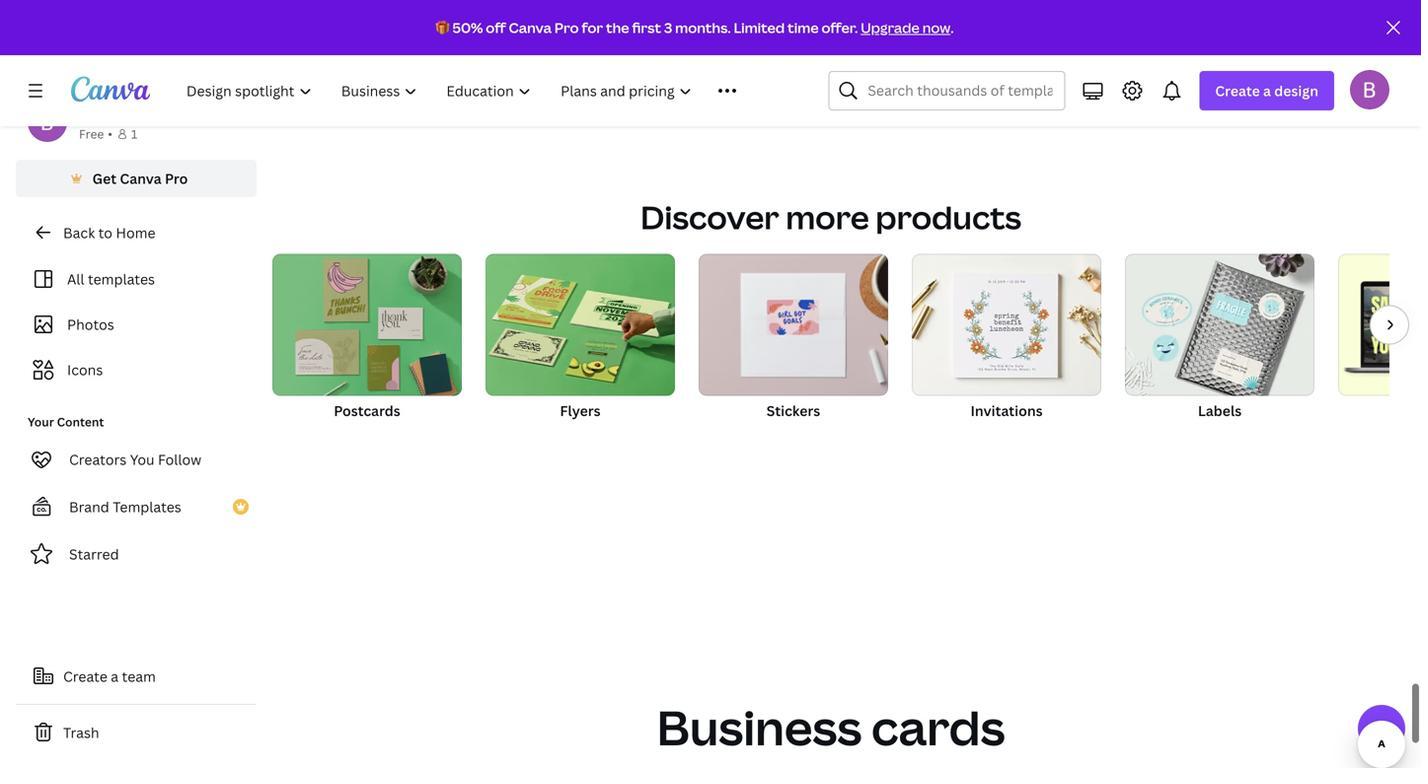Task type: vqa. For each thing, say whether or not it's contained in the screenshot.
design for to
yes



Task type: describe. For each thing, give the bounding box(es) containing it.
creating
[[395, 84, 441, 100]]

create for create a design
[[1215, 81, 1260, 100]]

stickers
[[767, 402, 820, 421]]

canva inside 'button'
[[120, 169, 162, 188]]

create a team
[[63, 668, 156, 686]]

creators you follow
[[69, 451, 201, 469]]

invitations link
[[912, 254, 1101, 442]]

how to design a business card image
[[1078, 0, 1421, 53]]

time
[[788, 18, 819, 37]]

card inside business card size guide design business cards that are the perfect fit with our handy sizes guide.
[[738, 62, 768, 81]]

content
[[57, 414, 104, 430]]

get canva pro button
[[16, 160, 257, 197]]

labels
[[1198, 402, 1242, 421]]

how to design a business card learn how to make business cards with these expert tips!
[[1078, 62, 1402, 100]]

products
[[876, 196, 1022, 239]]

back
[[63, 224, 95, 242]]

limited
[[734, 18, 785, 37]]

create a design
[[1215, 81, 1319, 100]]

business card size guide design business cards that are the perfect fit with our handy sizes guide.
[[675, 62, 1086, 100]]

size
[[771, 62, 796, 81]]

that
[[804, 84, 827, 100]]

your
[[28, 414, 54, 430]]

create a design button
[[1200, 71, 1334, 111]]

business down the how to design a business card link
[[1188, 84, 1238, 100]]

50%
[[452, 18, 483, 37]]

make
[[1155, 84, 1185, 100]]

postcards link
[[272, 254, 462, 442]]

brand templates link
[[16, 488, 257, 527]]

for
[[582, 18, 603, 37]]

all templates
[[67, 270, 155, 289]]

business cards
[[657, 695, 1005, 760]]

are
[[830, 84, 848, 100]]

off
[[486, 18, 506, 37]]

offer.
[[822, 18, 858, 37]]

labels link
[[1125, 254, 1315, 442]]

how
[[1078, 62, 1108, 81]]

design
[[675, 84, 714, 100]]

discover more products
[[641, 196, 1022, 239]]

handy
[[983, 84, 1019, 100]]

Search search field
[[868, 72, 1052, 110]]

creators you follow link
[[16, 440, 257, 480]]

sizes
[[1022, 84, 1049, 100]]

icons
[[67, 361, 103, 379]]

card inside how to design a business card learn how to make business cards with these expert tips!
[[1249, 62, 1279, 81]]

1 horizontal spatial pro
[[555, 18, 579, 37]]

home
[[116, 224, 155, 242]]

back to home link
[[16, 213, 257, 253]]

upgrade
[[861, 18, 920, 37]]

pro inside 'button'
[[165, 169, 188, 188]]

discover more about creating custom business cards using canva.
[[272, 84, 649, 100]]

using
[[577, 84, 607, 100]]

business for business card size guide design business cards that are the perfect fit with our handy sizes guide.
[[675, 62, 734, 81]]

all
[[67, 270, 84, 289]]

trash
[[63, 724, 99, 743]]

discover for discover more products
[[641, 196, 779, 239]]

templates
[[88, 270, 155, 289]]

brand
[[69, 498, 109, 517]]

create for create a team
[[63, 668, 107, 686]]

create a business card in canva image
[[272, 0, 651, 53]]

more for about
[[325, 84, 355, 100]]

business inside business card size guide design business cards that are the perfect fit with our handy sizes guide.
[[717, 84, 767, 100]]

flyers link
[[486, 254, 675, 442]]

starred link
[[16, 535, 257, 574]]

custom
[[444, 84, 487, 100]]

a for create a design
[[1263, 81, 1271, 100]]

about
[[358, 84, 392, 100]]

brand templates
[[69, 498, 181, 517]]

postcards
[[334, 402, 400, 421]]

free •
[[79, 126, 112, 142]]

first
[[632, 18, 661, 37]]

get canva pro
[[92, 169, 188, 188]]

with for business card size guide
[[933, 84, 958, 100]]

business card size guide link
[[675, 61, 1054, 82]]

.
[[951, 18, 954, 37]]

learn
[[1078, 84, 1110, 100]]

to for home
[[98, 224, 112, 242]]

creators
[[69, 451, 127, 469]]

follow
[[158, 451, 201, 469]]

business card size guide image
[[675, 0, 1054, 53]]

how to design a business card link
[[1078, 61, 1421, 82]]

invitations image
[[912, 254, 1101, 396]]

1
[[131, 126, 137, 142]]

video editor image
[[1338, 254, 1421, 396]]

cards inside how to design a business card learn how to make business cards with these expert tips!
[[1241, 84, 1272, 100]]



Task type: locate. For each thing, give the bounding box(es) containing it.
•
[[108, 126, 112, 142]]

with
[[933, 84, 958, 100], [1275, 84, 1300, 100]]

1 horizontal spatial design
[[1274, 81, 1319, 100]]

1 horizontal spatial to
[[1111, 62, 1126, 81]]

your content
[[28, 414, 104, 430]]

2 with from the left
[[1275, 84, 1300, 100]]

1 vertical spatial canva
[[120, 169, 162, 188]]

the
[[606, 18, 629, 37], [851, 84, 870, 100]]

business for business cards
[[657, 695, 862, 760]]

design inside dropdown button
[[1274, 81, 1319, 100]]

0 vertical spatial business
[[675, 62, 734, 81]]

pro left the for
[[555, 18, 579, 37]]

create
[[1215, 81, 1260, 100], [63, 668, 107, 686]]

1 vertical spatial discover
[[641, 196, 779, 239]]

business right design
[[717, 84, 767, 100]]

0 horizontal spatial to
[[98, 224, 112, 242]]

0 vertical spatial discover
[[272, 84, 323, 100]]

discover for discover more about creating custom business cards using canva.
[[272, 84, 323, 100]]

a for create a team
[[111, 668, 119, 686]]

a inside how to design a business card learn how to make business cards with these expert tips!
[[1176, 62, 1184, 81]]

guide
[[800, 62, 837, 81]]

None search field
[[828, 71, 1065, 111]]

🎁
[[436, 18, 450, 37]]

more
[[325, 84, 355, 100], [786, 196, 869, 239]]

1 horizontal spatial with
[[1275, 84, 1300, 100]]

pro
[[555, 18, 579, 37], [165, 169, 188, 188]]

how
[[1113, 84, 1137, 100]]

photos
[[67, 315, 114, 334]]

to
[[1111, 62, 1126, 81], [1140, 84, 1152, 100], [98, 224, 112, 242]]

business inside business card size guide design business cards that are the perfect fit with our handy sizes guide.
[[675, 62, 734, 81]]

a inside dropdown button
[[1263, 81, 1271, 100]]

flyers image
[[486, 254, 675, 396]]

1 card from the left
[[738, 62, 768, 81]]

icons link
[[28, 351, 245, 389]]

with inside business card size guide design business cards that are the perfect fit with our handy sizes guide.
[[933, 84, 958, 100]]

the right the for
[[606, 18, 629, 37]]

months.
[[675, 18, 731, 37]]

0 vertical spatial create
[[1215, 81, 1260, 100]]

create inside button
[[63, 668, 107, 686]]

design for to
[[1129, 62, 1173, 81]]

photos link
[[28, 306, 245, 343]]

starred
[[69, 545, 119, 564]]

0 horizontal spatial the
[[606, 18, 629, 37]]

1 vertical spatial business
[[657, 695, 862, 760]]

trash link
[[16, 714, 257, 753]]

1 vertical spatial create
[[63, 668, 107, 686]]

2 horizontal spatial a
[[1263, 81, 1271, 100]]

business
[[1187, 62, 1246, 81], [490, 84, 540, 100], [717, 84, 767, 100], [1188, 84, 1238, 100]]

with for how to design a business card
[[1275, 84, 1300, 100]]

design inside how to design a business card learn how to make business cards with these expert tips!
[[1129, 62, 1173, 81]]

business right custom
[[490, 84, 540, 100]]

now
[[923, 18, 951, 37]]

card left size
[[738, 62, 768, 81]]

0 vertical spatial canva
[[509, 18, 552, 37]]

upgrade now button
[[861, 18, 951, 37]]

0 horizontal spatial canva
[[120, 169, 162, 188]]

1 horizontal spatial card
[[1249, 62, 1279, 81]]

0 vertical spatial the
[[606, 18, 629, 37]]

0 horizontal spatial pro
[[165, 169, 188, 188]]

1 horizontal spatial canva
[[509, 18, 552, 37]]

design for a
[[1274, 81, 1319, 100]]

a inside button
[[111, 668, 119, 686]]

all templates link
[[28, 261, 245, 298]]

cards
[[543, 84, 574, 100], [769, 84, 801, 100], [1241, 84, 1272, 100], [872, 695, 1005, 760]]

2 card from the left
[[1249, 62, 1279, 81]]

canva right get
[[120, 169, 162, 188]]

expert
[[1337, 84, 1374, 100]]

create left team
[[63, 668, 107, 686]]

business
[[675, 62, 734, 81], [657, 695, 862, 760]]

card
[[738, 62, 768, 81], [1249, 62, 1279, 81]]

a
[[1176, 62, 1184, 81], [1263, 81, 1271, 100], [111, 668, 119, 686]]

2 horizontal spatial to
[[1140, 84, 1152, 100]]

business up create a design
[[1187, 62, 1246, 81]]

a up make
[[1176, 62, 1184, 81]]

tips!
[[1377, 84, 1402, 100]]

a left team
[[111, 668, 119, 686]]

with inside how to design a business card learn how to make business cards with these expert tips!
[[1275, 84, 1300, 100]]

postcards image
[[272, 254, 462, 396]]

create down how to design a business card image
[[1215, 81, 1260, 100]]

to for design
[[1111, 62, 1126, 81]]

1 horizontal spatial more
[[786, 196, 869, 239]]

1 vertical spatial to
[[1140, 84, 1152, 100]]

fit
[[918, 84, 930, 100]]

canva
[[509, 18, 552, 37], [120, 169, 162, 188]]

discover
[[272, 84, 323, 100], [641, 196, 779, 239]]

invitations
[[971, 402, 1043, 421]]

our
[[961, 84, 980, 100]]

0 vertical spatial pro
[[555, 18, 579, 37]]

create a team button
[[16, 657, 257, 697]]

1 horizontal spatial a
[[1176, 62, 1184, 81]]

top level navigation element
[[174, 71, 781, 111], [174, 71, 781, 111]]

guide.
[[1052, 84, 1086, 100]]

create inside dropdown button
[[1215, 81, 1260, 100]]

stickers image
[[699, 254, 888, 396]]

free
[[79, 126, 104, 142]]

1 vertical spatial pro
[[165, 169, 188, 188]]

1 vertical spatial the
[[851, 84, 870, 100]]

back to home
[[63, 224, 155, 242]]

these
[[1303, 84, 1334, 100]]

flyers
[[560, 402, 601, 421]]

1 vertical spatial more
[[786, 196, 869, 239]]

1 horizontal spatial create
[[1215, 81, 1260, 100]]

canva.
[[610, 84, 649, 100]]

0 horizontal spatial a
[[111, 668, 119, 686]]

3
[[664, 18, 672, 37]]

you
[[130, 451, 155, 469]]

cards inside business card size guide design business cards that are the perfect fit with our handy sizes guide.
[[769, 84, 801, 100]]

0 horizontal spatial design
[[1129, 62, 1173, 81]]

the down business card size guide link
[[851, 84, 870, 100]]

get
[[92, 169, 117, 188]]

to inside back to home 'link'
[[98, 224, 112, 242]]

0 horizontal spatial card
[[738, 62, 768, 81]]

2 vertical spatial to
[[98, 224, 112, 242]]

1 horizontal spatial discover
[[641, 196, 779, 239]]

0 vertical spatial to
[[1111, 62, 1126, 81]]

templates
[[113, 498, 181, 517]]

a left these
[[1263, 81, 1271, 100]]

perfect
[[873, 84, 915, 100]]

1 with from the left
[[933, 84, 958, 100]]

to right back
[[98, 224, 112, 242]]

card up create a design
[[1249, 62, 1279, 81]]

labels image
[[1125, 254, 1315, 396]]

🎁 50% off canva pro for the first 3 months. limited time offer. upgrade now .
[[436, 18, 954, 37]]

team
[[122, 668, 156, 686]]

bob builder image
[[1350, 70, 1390, 109]]

stickers link
[[699, 254, 888, 442]]

0 horizontal spatial create
[[63, 668, 107, 686]]

0 horizontal spatial discover
[[272, 84, 323, 100]]

1 horizontal spatial the
[[851, 84, 870, 100]]

to up how
[[1111, 62, 1126, 81]]

the inside business card size guide design business cards that are the perfect fit with our handy sizes guide.
[[851, 84, 870, 100]]

more for products
[[786, 196, 869, 239]]

with right fit
[[933, 84, 958, 100]]

pro up back to home 'link'
[[165, 169, 188, 188]]

canva right off
[[509, 18, 552, 37]]

0 vertical spatial more
[[325, 84, 355, 100]]

0 horizontal spatial more
[[325, 84, 355, 100]]

0 horizontal spatial with
[[933, 84, 958, 100]]

with left these
[[1275, 84, 1300, 100]]

to right how
[[1140, 84, 1152, 100]]



